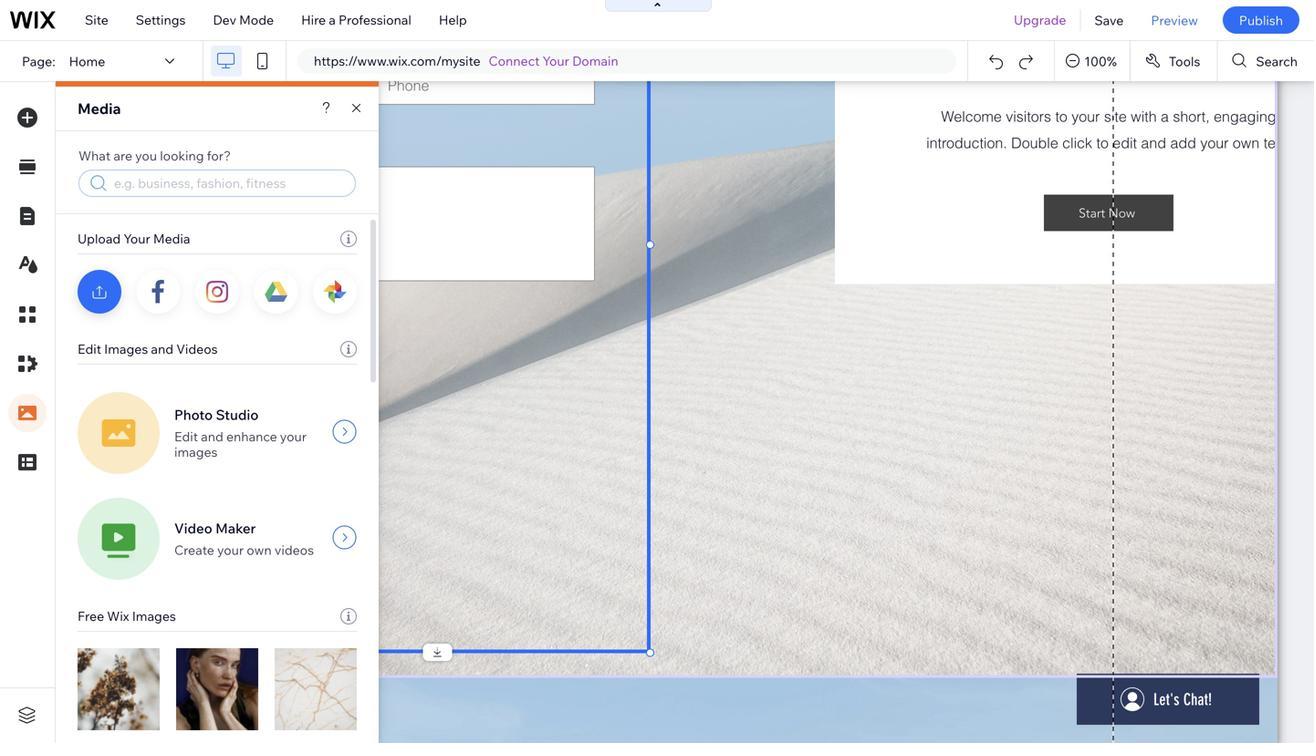 Task type: vqa. For each thing, say whether or not it's contained in the screenshot.
Add for Add Elements
no



Task type: locate. For each thing, give the bounding box(es) containing it.
1 vertical spatial wix
[[85, 659, 107, 675]]

hire
[[301, 12, 326, 28]]

media
[[78, 99, 121, 118], [153, 231, 190, 247]]

photo studio edit and enhance your images
[[174, 407, 307, 460]]

1 vertical spatial media
[[153, 231, 190, 247]]

images left videos
[[104, 341, 148, 357]]

1 vertical spatial your
[[217, 543, 244, 559]]

e.g. business, fashion, fitness field
[[112, 174, 335, 193]]

upload
[[78, 231, 121, 247]]

and down photo
[[201, 429, 223, 445]]

100%
[[1085, 53, 1117, 69]]

free wix images
[[78, 609, 176, 625]]

0 horizontal spatial and
[[151, 341, 173, 357]]

edit
[[78, 341, 101, 357], [174, 429, 198, 445]]

0 vertical spatial and
[[151, 341, 173, 357]]

wix right free
[[107, 609, 129, 625]]

free
[[78, 609, 104, 625]]

your right upload
[[124, 231, 150, 247]]

0 vertical spatial edit
[[78, 341, 101, 357]]

0 horizontal spatial your
[[217, 543, 244, 559]]

1 vertical spatial edit
[[174, 429, 198, 445]]

edit images and videos
[[78, 341, 218, 357]]

your right enhance
[[280, 429, 307, 445]]

images up forms
[[132, 609, 176, 625]]

1 vertical spatial and
[[201, 429, 223, 445]]

you
[[135, 148, 157, 164]]

connect
[[489, 53, 540, 69]]

your left domain
[[543, 53, 569, 69]]

domain
[[572, 53, 619, 69]]

tools
[[1169, 53, 1201, 69]]

wix forms
[[85, 659, 147, 675]]

publish button
[[1223, 6, 1300, 34]]

1 horizontal spatial edit
[[174, 429, 198, 445]]

media up what
[[78, 99, 121, 118]]

enhance
[[226, 429, 277, 445]]

0 vertical spatial wix
[[107, 609, 129, 625]]

studio
[[216, 407, 259, 424]]

video
[[174, 520, 213, 538]]

1 horizontal spatial your
[[543, 53, 569, 69]]

0 vertical spatial your
[[280, 429, 307, 445]]

1 horizontal spatial and
[[201, 429, 223, 445]]

for?
[[207, 148, 231, 164]]

your inside 'video maker create your own videos'
[[217, 543, 244, 559]]

settings
[[136, 12, 186, 28]]

and
[[151, 341, 173, 357], [201, 429, 223, 445]]

0 horizontal spatial your
[[124, 231, 150, 247]]

and inside 'photo studio edit and enhance your images'
[[201, 429, 223, 445]]

your inside 'photo studio edit and enhance your images'
[[280, 429, 307, 445]]

0 vertical spatial your
[[543, 53, 569, 69]]

wix
[[107, 609, 129, 625], [85, 659, 107, 675]]

your
[[543, 53, 569, 69], [124, 231, 150, 247]]

what
[[78, 148, 111, 164]]

0 horizontal spatial media
[[78, 99, 121, 118]]

your
[[280, 429, 307, 445], [217, 543, 244, 559]]

videos
[[176, 341, 218, 357]]

own
[[247, 543, 272, 559]]

media right upload
[[153, 231, 190, 247]]

1 horizontal spatial media
[[153, 231, 190, 247]]

0 horizontal spatial edit
[[78, 341, 101, 357]]

mode
[[239, 12, 274, 28]]

images
[[104, 341, 148, 357], [132, 609, 176, 625]]

and left videos
[[151, 341, 173, 357]]

your down maker
[[217, 543, 244, 559]]

1 horizontal spatial your
[[280, 429, 307, 445]]

publish
[[1239, 12, 1283, 28]]

wix left forms
[[85, 659, 107, 675]]



Task type: describe. For each thing, give the bounding box(es) containing it.
edit inside 'photo studio edit and enhance your images'
[[174, 429, 198, 445]]

images
[[174, 445, 218, 460]]

1 vertical spatial your
[[124, 231, 150, 247]]

site
[[85, 12, 108, 28]]

save
[[1095, 12, 1124, 28]]

are
[[114, 148, 132, 164]]

0 vertical spatial media
[[78, 99, 121, 118]]

upgrade
[[1014, 12, 1067, 28]]

professional
[[339, 12, 412, 28]]

upload your media
[[78, 231, 190, 247]]

https://www.wix.com/mysite connect your domain
[[314, 53, 619, 69]]

search
[[1256, 53, 1298, 69]]

maker
[[216, 520, 256, 538]]

save button
[[1081, 0, 1138, 40]]

a
[[329, 12, 336, 28]]

help
[[439, 12, 467, 28]]

tools button
[[1131, 41, 1217, 81]]

home
[[69, 53, 105, 69]]

forms
[[110, 659, 147, 675]]

0 vertical spatial images
[[104, 341, 148, 357]]

hire a professional
[[301, 12, 412, 28]]

looking
[[160, 148, 204, 164]]

what are you looking for?
[[78, 148, 231, 164]]

dev
[[213, 12, 236, 28]]

preview
[[1151, 12, 1198, 28]]

https://www.wix.com/mysite
[[314, 53, 481, 69]]

create
[[174, 543, 214, 559]]

dev mode
[[213, 12, 274, 28]]

1 vertical spatial images
[[132, 609, 176, 625]]

video maker create your own videos
[[174, 520, 314, 559]]

videos
[[275, 543, 314, 559]]

search button
[[1218, 41, 1314, 81]]

preview button
[[1138, 0, 1212, 40]]

100% button
[[1055, 41, 1130, 81]]

photo
[[174, 407, 213, 424]]



